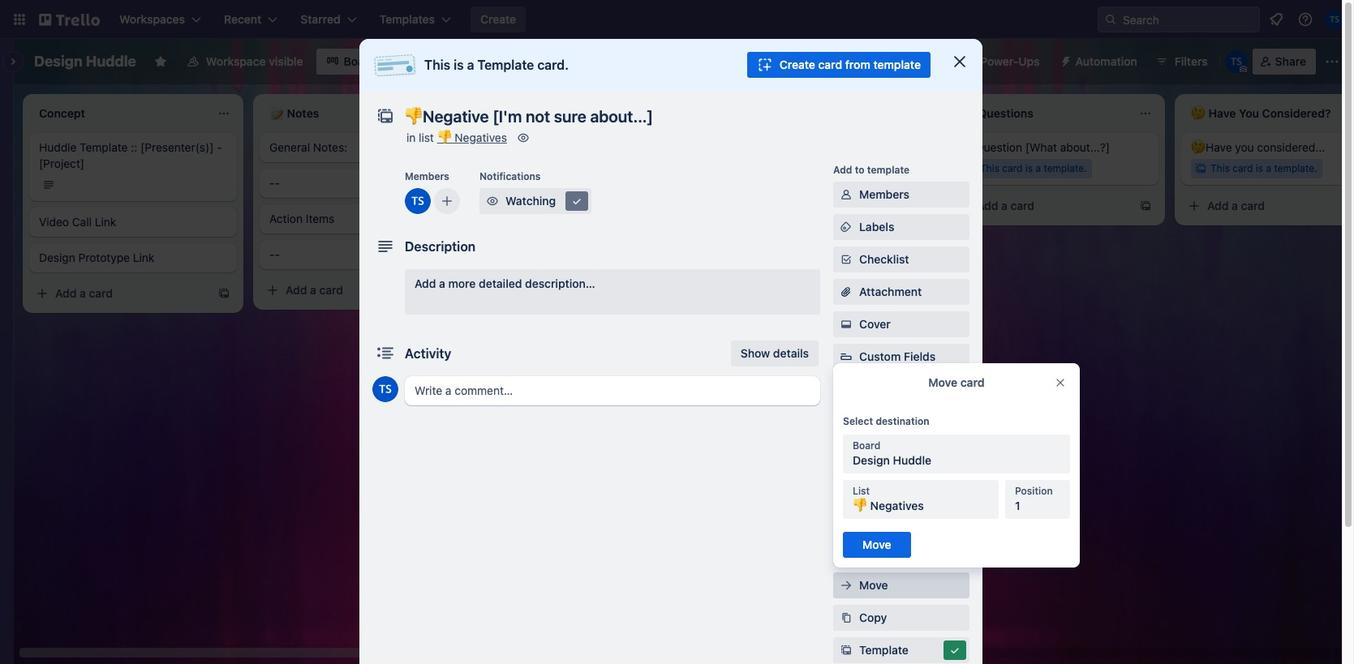 Task type: vqa. For each thing, say whether or not it's contained in the screenshot.
Barb Dwyer (barbdwyer3) image
no



Task type: locate. For each thing, give the bounding box(es) containing it.
link right call
[[95, 215, 116, 229]]

create inside button
[[481, 12, 516, 26]]

add down action items
[[286, 283, 307, 297]]

sm image inside members link
[[838, 187, 855, 203]]

2 -- from the top
[[269, 248, 280, 261]]

2 vertical spatial ups
[[922, 447, 943, 461]]

add left more
[[415, 277, 436, 291]]

sm image left the checklist
[[838, 252, 855, 268]]

0 vertical spatial create from template… image
[[909, 200, 922, 213]]

0 vertical spatial create from template… image
[[1140, 200, 1153, 213]]

add a card button down "action items" link
[[260, 278, 442, 304]]

a down you
[[1232, 199, 1239, 213]]

template. for 👍positive [i really liked...]
[[583, 283, 626, 296]]

0 vertical spatial power-ups
[[981, 54, 1040, 68]]

-- up action
[[269, 176, 280, 190]]

template inside button
[[860, 644, 909, 657]]

power-ups right close dialog image
[[981, 54, 1040, 68]]

1 horizontal spatial huddle
[[86, 53, 136, 70]]

-
[[890, 54, 896, 68], [217, 140, 222, 154], [269, 176, 275, 190], [275, 176, 280, 190], [269, 248, 275, 261], [275, 248, 280, 261]]

huddle template :: [presenter(s)] - [project]
[[39, 140, 222, 170]]

0 vertical spatial template
[[478, 58, 534, 72]]

board inside board design huddle
[[853, 440, 881, 452]]

card
[[819, 58, 843, 71], [772, 162, 793, 175], [1003, 162, 1023, 175], [1233, 162, 1254, 175], [1011, 199, 1035, 213], [1242, 199, 1265, 213], [319, 283, 343, 297], [542, 283, 562, 296], [89, 287, 113, 300], [550, 320, 574, 334], [961, 376, 985, 390]]

1 vertical spatial move
[[860, 579, 888, 593]]

sm image for automation
[[1053, 49, 1076, 71]]

1 horizontal spatial link
[[133, 251, 154, 265]]

🤔have
[[1192, 140, 1233, 154]]

items
[[306, 212, 335, 226]]

0 vertical spatial create
[[481, 12, 516, 26]]

add power-ups
[[860, 447, 943, 461]]

1 vertical spatial automation
[[834, 489, 889, 501]]

move for move card
[[929, 376, 958, 390]]

a down the 🙋question
[[1002, 199, 1008, 213]]

list
[[853, 485, 870, 498]]

design down the back to home image on the top of the page
[[34, 53, 83, 70]]

1 vertical spatial design
[[39, 251, 75, 265]]

power-
[[981, 54, 1019, 68], [834, 391, 868, 403], [884, 447, 922, 461]]

card down 🙋question [what about...?]
[[1011, 199, 1035, 213]]

0 horizontal spatial link
[[95, 215, 116, 229]]

move up copy
[[860, 579, 888, 593]]

card down [i on the top
[[542, 283, 562, 296]]

negatives up notifications
[[455, 131, 507, 144]]

activity
[[405, 347, 452, 361]]

1 horizontal spatial move
[[929, 376, 958, 390]]

1 horizontal spatial automation
[[1076, 54, 1138, 68]]

0 vertical spatial move
[[929, 376, 958, 390]]

general notes: link
[[269, 140, 458, 156]]

0 vertical spatial ups
[[1019, 54, 1040, 68]]

add a more detailed description…
[[415, 277, 596, 291]]

watching
[[506, 194, 556, 208]]

0 horizontal spatial members
[[405, 170, 450, 183]]

card left 'from'
[[819, 58, 843, 71]]

link inside design prototype link link
[[133, 251, 154, 265]]

👎
[[437, 131, 452, 144], [853, 499, 868, 513]]

sm image
[[515, 130, 532, 146], [485, 193, 501, 209], [569, 193, 585, 209], [838, 317, 855, 333], [838, 578, 855, 594], [838, 643, 855, 659], [947, 643, 963, 659]]

1 horizontal spatial power-ups
[[981, 54, 1040, 68]]

1 horizontal spatial template
[[478, 58, 534, 72]]

2 horizontal spatial ups
[[1019, 54, 1040, 68]]

link down the video call link 'link'
[[133, 251, 154, 265]]

a down items
[[310, 283, 316, 297]]

1 vertical spatial -- link
[[269, 247, 458, 263]]

0 horizontal spatial move
[[860, 579, 888, 593]]

sm image left copy
[[838, 610, 855, 627]]

1 horizontal spatial 👎
[[853, 499, 868, 513]]

huddle left star or unstar board image
[[86, 53, 136, 70]]

a left more
[[439, 277, 446, 291]]

0 vertical spatial template
[[874, 58, 921, 71]]

add to template
[[834, 164, 910, 176]]

0 vertical spatial huddle
[[86, 53, 136, 70]]

-- down action
[[269, 248, 280, 261]]

members up add members to card image
[[405, 170, 450, 183]]

sm image for members
[[838, 187, 855, 203]]

members down the add to template at the right of page
[[860, 188, 910, 201]]

1 horizontal spatial create from template… image
[[1140, 200, 1153, 213]]

create left board iq - sign in icon
[[780, 58, 816, 71]]

add down list 👎 negatives
[[860, 514, 881, 528]]

create from template… image
[[1140, 200, 1153, 213], [218, 287, 231, 300]]

design prototype link link
[[39, 250, 227, 266]]

0 horizontal spatial huddle
[[39, 140, 77, 154]]

sm image
[[1053, 49, 1076, 71], [838, 187, 855, 203], [838, 219, 855, 235], [838, 252, 855, 268], [838, 610, 855, 627]]

destination
[[876, 416, 930, 428]]

sm image inside "copy" link
[[838, 610, 855, 627]]

card.
[[538, 58, 569, 72]]

0 vertical spatial 👎
[[437, 131, 452, 144]]

a
[[467, 58, 474, 72], [806, 162, 811, 175], [1036, 162, 1041, 175], [1267, 162, 1272, 175], [1002, 199, 1008, 213], [1232, 199, 1239, 213], [439, 277, 446, 291], [310, 283, 316, 297], [575, 283, 580, 296], [80, 287, 86, 300], [541, 320, 547, 334]]

1 vertical spatial create from template… image
[[218, 287, 231, 300]]

create for create
[[481, 12, 516, 26]]

add a card down the 🙋question
[[977, 199, 1035, 213]]

card down the prototype
[[89, 287, 113, 300]]

board iq - sign in button
[[813, 49, 945, 75]]

huddle inside board design huddle
[[893, 454, 932, 468]]

template inside huddle template :: [presenter(s)] - [project]
[[80, 140, 128, 154]]

1 horizontal spatial ups
[[922, 447, 943, 461]]

is down 🙋question [what about...?]
[[1026, 162, 1033, 175]]

show details link
[[731, 341, 819, 367]]

labels
[[860, 220, 895, 234]]

card down custom fields button
[[961, 376, 985, 390]]

design down video
[[39, 251, 75, 265]]

1 vertical spatial template
[[80, 140, 128, 154]]

template up members link
[[868, 164, 910, 176]]

power- down "destination"
[[884, 447, 922, 461]]

a down 🙋question [what about...?]
[[1036, 162, 1041, 175]]

detailed
[[479, 277, 522, 291]]

create from template… image
[[909, 200, 922, 213], [448, 284, 461, 297], [679, 321, 692, 334]]

design up the list
[[853, 454, 890, 468]]

1 horizontal spatial negatives
[[871, 499, 924, 513]]

1 -- from the top
[[269, 176, 280, 190]]

video
[[39, 215, 69, 229]]

automation
[[1076, 54, 1138, 68], [834, 489, 889, 501]]

template. down 🙋question [what about...?] 'link'
[[1044, 162, 1087, 175]]

add a card button down description…
[[490, 314, 672, 340]]

sm image inside the cover link
[[838, 317, 855, 333]]

1 horizontal spatial power-
[[884, 447, 922, 461]]

1 vertical spatial negatives
[[871, 499, 924, 513]]

1 vertical spatial ups
[[868, 391, 886, 403]]

0 horizontal spatial create
[[481, 12, 516, 26]]

you
[[1236, 140, 1255, 154]]

1 -- link from the top
[[269, 175, 458, 192]]

create from template… image for add a card "button" underneath description…
[[679, 321, 692, 334]]

power-ups up select
[[834, 391, 886, 403]]

is right customize views "icon"
[[454, 58, 464, 72]]

sm image down the add to template at the right of page
[[838, 187, 855, 203]]

1 vertical spatial members
[[860, 188, 910, 201]]

power- right close dialog image
[[981, 54, 1019, 68]]

2 vertical spatial huddle
[[893, 454, 932, 468]]

create card from template
[[780, 58, 921, 71]]

template inside button
[[874, 58, 921, 71]]

close dialog image
[[950, 52, 970, 71]]

1 vertical spatial link
[[133, 251, 154, 265]]

0 horizontal spatial create from template… image
[[448, 284, 461, 297]]

sm image inside checklist link
[[838, 252, 855, 268]]

show menu image
[[1325, 54, 1341, 70]]

custom fields button
[[834, 349, 970, 365]]

add down the 🙋question
[[977, 199, 999, 213]]

create up this is a template card. at left
[[481, 12, 516, 26]]

2 horizontal spatial huddle
[[893, 454, 932, 468]]

sm image inside automation "button"
[[1053, 49, 1076, 71]]

1 vertical spatial power-ups
[[834, 391, 886, 403]]

2 horizontal spatial power-
[[981, 54, 1019, 68]]

negatives up button
[[871, 499, 924, 513]]

-- link down "action items" link
[[269, 247, 458, 263]]

add
[[834, 164, 853, 176], [977, 199, 999, 213], [1208, 199, 1229, 213], [415, 277, 436, 291], [286, 283, 307, 297], [55, 287, 77, 300], [516, 320, 538, 334], [860, 447, 881, 461], [860, 514, 881, 528]]

in
[[407, 131, 416, 144]]

0 vertical spatial automation
[[1076, 54, 1138, 68]]

in
[[925, 54, 935, 68]]

link inside the video call link 'link'
[[95, 215, 116, 229]]

create inside button
[[780, 58, 816, 71]]

notes:
[[313, 140, 348, 154]]

sm image inside labels link
[[838, 219, 855, 235]]

1 vertical spatial create from template… image
[[448, 284, 461, 297]]

ups down "destination"
[[922, 447, 943, 461]]

template left in
[[874, 58, 921, 71]]

back to home image
[[39, 6, 100, 32]]

board inside board iq - sign in button
[[841, 54, 873, 68]]

0 vertical spatial link
[[95, 215, 116, 229]]

design huddle
[[34, 53, 136, 70]]

power- up select
[[834, 391, 868, 403]]

0 vertical spatial design
[[34, 53, 83, 70]]

action
[[269, 212, 303, 226]]

add down add a more detailed description…
[[516, 320, 538, 334]]

attachment button
[[834, 279, 970, 305]]

template down copy
[[860, 644, 909, 657]]

is down 🤔have you considered...
[[1256, 162, 1264, 175]]

design for design prototype link
[[39, 251, 75, 265]]

general
[[269, 140, 310, 154]]

2 vertical spatial create from template… image
[[679, 321, 692, 334]]

general notes:
[[269, 140, 348, 154]]

[what
[[1026, 140, 1058, 154]]

automation up add button
[[834, 489, 889, 501]]

huddle inside board name text field
[[86, 53, 136, 70]]

board left iq
[[841, 54, 873, 68]]

-- link up "action items" link
[[269, 175, 458, 192]]

create from template… image down description
[[448, 284, 461, 297]]

design inside board design huddle
[[853, 454, 890, 468]]

members
[[405, 170, 450, 183], [860, 188, 910, 201]]

1 vertical spatial --
[[269, 248, 280, 261]]

template
[[874, 58, 921, 71], [868, 164, 910, 176]]

2 horizontal spatial create from template… image
[[909, 200, 922, 213]]

0 vertical spatial -- link
[[269, 175, 458, 192]]

board
[[344, 54, 376, 68], [841, 54, 873, 68], [853, 440, 881, 452]]

👎 right list
[[437, 131, 452, 144]]

this card is a template. for 👍positive [i really liked...]
[[519, 283, 626, 296]]

description
[[405, 239, 476, 254]]

search image
[[1105, 13, 1118, 26]]

sm image for copy
[[838, 610, 855, 627]]

call
[[72, 215, 92, 229]]

0 notifications image
[[1267, 10, 1287, 29]]

🤔have you considered...
[[1192, 140, 1326, 154]]

None text field
[[397, 102, 933, 131]]

board link
[[316, 49, 385, 75]]

automation button
[[1053, 49, 1148, 75]]

0 vertical spatial --
[[269, 176, 280, 190]]

to
[[855, 164, 865, 176]]

card down you
[[1233, 162, 1254, 175]]

huddle down "destination"
[[893, 454, 932, 468]]

1 horizontal spatial create
[[780, 58, 816, 71]]

workspace visible
[[206, 54, 303, 68]]

huddle up the [project]
[[39, 140, 77, 154]]

ups right close dialog image
[[1019, 54, 1040, 68]]

template. down 👍positive [i really liked...] link
[[583, 283, 626, 296]]

huddle inside huddle template :: [presenter(s)] - [project]
[[39, 140, 77, 154]]

-- link
[[269, 175, 458, 192], [269, 247, 458, 263]]

card inside button
[[819, 58, 843, 71]]

a down create button
[[467, 58, 474, 72]]

design inside board name text field
[[34, 53, 83, 70]]

0 horizontal spatial automation
[[834, 489, 889, 501]]

create from template… image up labels link
[[909, 200, 922, 213]]

tara schultz (taraschultz7) image
[[1325, 10, 1345, 29], [1225, 50, 1248, 73], [405, 188, 431, 214], [373, 377, 399, 403]]

a down description…
[[541, 320, 547, 334]]

cover link
[[834, 312, 970, 338]]

prototype
[[78, 251, 130, 265]]

is down 👍positive [i really liked...]
[[565, 283, 572, 296]]

automation down search icon
[[1076, 54, 1138, 68]]

1 vertical spatial create
[[780, 58, 816, 71]]

sm image right power-ups button
[[1053, 49, 1076, 71]]

1
[[1015, 499, 1021, 513]]

template left ::
[[80, 140, 128, 154]]

0 vertical spatial negatives
[[455, 131, 507, 144]]

0 horizontal spatial template
[[80, 140, 128, 154]]

2 horizontal spatial template
[[860, 644, 909, 657]]

board iq - sign in
[[841, 54, 935, 68]]

Board name text field
[[26, 49, 144, 75]]

a down design prototype link
[[80, 287, 86, 300]]

create from template… image down add a more detailed description… link
[[679, 321, 692, 334]]

is for 👍positive [i really liked...]
[[565, 283, 572, 296]]

move down fields
[[929, 376, 958, 390]]

0 vertical spatial power-
[[981, 54, 1019, 68]]

design
[[34, 53, 83, 70], [39, 251, 75, 265], [853, 454, 890, 468]]

attachment
[[860, 285, 922, 299]]

0 horizontal spatial power-ups
[[834, 391, 886, 403]]

checklist link
[[834, 247, 970, 273]]

ups
[[1019, 54, 1040, 68], [868, 391, 886, 403], [922, 447, 943, 461]]

board down select
[[853, 440, 881, 452]]

None submit
[[843, 532, 911, 558]]

2 vertical spatial template
[[860, 644, 909, 657]]

0 horizontal spatial create from template… image
[[218, 287, 231, 300]]

this
[[425, 58, 451, 72], [750, 162, 769, 175], [981, 162, 1000, 175], [1211, 162, 1230, 175], [519, 283, 539, 296]]

2 vertical spatial design
[[853, 454, 890, 468]]

1 vertical spatial 👎
[[853, 499, 868, 513]]

1 vertical spatial huddle
[[39, 140, 77, 154]]

board inside board link
[[344, 54, 376, 68]]

ups up figma
[[868, 391, 886, 403]]

create from template… image for add a card "button" under design prototype link link
[[218, 287, 231, 300]]

is for 🙋question [what about...?]
[[1026, 162, 1033, 175]]

1 vertical spatial power-
[[834, 391, 868, 403]]

power-ups inside button
[[981, 54, 1040, 68]]

template down create button
[[478, 58, 534, 72]]

1 horizontal spatial create from template… image
[[679, 321, 692, 334]]

from
[[846, 58, 871, 71]]

👎 down the list
[[853, 499, 868, 513]]

board left customize views "icon"
[[344, 54, 376, 68]]

template. down considered...
[[1275, 162, 1318, 175]]

--
[[269, 176, 280, 190], [269, 248, 280, 261]]

sm image left labels
[[838, 219, 855, 235]]

cover
[[860, 317, 891, 331]]

is
[[454, 58, 464, 72], [795, 162, 803, 175], [1026, 162, 1033, 175], [1256, 162, 1264, 175], [565, 283, 572, 296]]

custom fields
[[860, 350, 936, 364]]



Task type: describe. For each thing, give the bounding box(es) containing it.
add down figma
[[860, 447, 881, 461]]

add members to card image
[[441, 193, 454, 209]]

1 vertical spatial template
[[868, 164, 910, 176]]

ups inside button
[[1019, 54, 1040, 68]]

fields
[[904, 350, 936, 364]]

a down 🤔have you considered... link
[[1267, 162, 1272, 175]]

2 -- link from the top
[[269, 247, 458, 263]]

actions
[[834, 555, 870, 567]]

add button
[[860, 514, 920, 528]]

- inside huddle template :: [presenter(s)] - [project]
[[217, 140, 222, 154]]

primary element
[[0, 0, 1355, 39]]

add power-ups link
[[834, 442, 970, 468]]

this card is a template. for 🤔have you considered...
[[1211, 162, 1318, 175]]

create from template… image for add a card "button" below "action items" link
[[448, 284, 461, 297]]

card down items
[[319, 283, 343, 297]]

link for design prototype link
[[133, 251, 154, 265]]

this card is a template. for 🙋question [what about...?]
[[981, 162, 1087, 175]]

card left to at the right top
[[772, 162, 793, 175]]

card down description…
[[550, 320, 574, 334]]

list 👎 negatives
[[853, 485, 924, 513]]

this is a template card.
[[425, 58, 569, 72]]

button
[[884, 514, 920, 528]]

considered...
[[1258, 140, 1326, 154]]

[project]
[[39, 157, 85, 170]]

add a more detailed description… link
[[405, 269, 821, 315]]

filters button
[[1151, 49, 1213, 75]]

Search field
[[1118, 7, 1260, 32]]

sm image for labels
[[838, 219, 855, 235]]

power-ups button
[[948, 49, 1050, 75]]

move for move
[[860, 579, 888, 593]]

create for create card from template
[[780, 58, 816, 71]]

::
[[131, 140, 137, 154]]

Write a comment text field
[[405, 377, 821, 406]]

workspace
[[206, 54, 266, 68]]

more
[[448, 277, 476, 291]]

add inside button
[[860, 514, 881, 528]]

filters
[[1175, 54, 1208, 68]]

👍positive
[[500, 261, 556, 275]]

huddle template :: [presenter(s)] - [project] link
[[39, 140, 227, 172]]

[presenter(s)]
[[140, 140, 214, 154]]

0 horizontal spatial 👎
[[437, 131, 452, 144]]

template. up members link
[[814, 162, 857, 175]]

watching button
[[480, 188, 592, 214]]

this for 🤔have you considered...
[[1211, 162, 1230, 175]]

🙋question
[[961, 140, 1023, 154]]

move link
[[834, 573, 970, 599]]

🤔have you considered... link
[[1192, 140, 1355, 156]]

labels link
[[834, 214, 970, 240]]

create button
[[471, 6, 526, 32]]

sign
[[899, 54, 923, 68]]

copy
[[860, 611, 887, 625]]

add a card button down [what
[[951, 193, 1133, 219]]

this for 🙋question [what about...?]
[[981, 162, 1000, 175]]

action items link
[[269, 211, 458, 227]]

0 horizontal spatial power-
[[834, 391, 868, 403]]

select
[[843, 416, 874, 428]]

position
[[1015, 485, 1053, 498]]

members link
[[834, 182, 970, 208]]

0 horizontal spatial ups
[[868, 391, 886, 403]]

template. for 🙋question [what about...?]
[[1044, 162, 1087, 175]]

iq
[[876, 54, 888, 68]]

visible
[[269, 54, 303, 68]]

design prototype link
[[39, 251, 154, 265]]

tara schultz (taraschultz7) image
[[903, 159, 922, 179]]

notifications
[[480, 170, 541, 183]]

description…
[[525, 277, 596, 291]]

add a card down items
[[286, 283, 343, 297]]

automation inside "button"
[[1076, 54, 1138, 68]]

👎 negatives link
[[437, 131, 507, 144]]

add a card button down 🤔have you considered... link
[[1182, 193, 1355, 219]]

link for video call link
[[95, 215, 116, 229]]

figma
[[860, 415, 892, 429]]

0 vertical spatial members
[[405, 170, 450, 183]]

video call link link
[[39, 214, 227, 231]]

add a card down design prototype link
[[55, 287, 113, 300]]

really
[[569, 261, 597, 275]]

🙋question [what about...?] link
[[961, 140, 1149, 156]]

template. for 🤔have you considered...
[[1275, 162, 1318, 175]]

copy link
[[834, 606, 970, 631]]

liked...]
[[600, 261, 638, 275]]

select destination
[[843, 416, 930, 428]]

card down the 🙋question
[[1003, 162, 1023, 175]]

add down the 🤔have
[[1208, 199, 1229, 213]]

sm image inside move link
[[838, 578, 855, 594]]

create card from template button
[[747, 52, 931, 78]]

👍positive [i really liked...]
[[500, 261, 638, 275]]

0 horizontal spatial negatives
[[455, 131, 507, 144]]

👍positive [i really liked...] link
[[500, 261, 688, 277]]

add down design prototype link
[[55, 287, 77, 300]]

share
[[1276, 54, 1307, 68]]

is for 🤔have you considered...
[[1256, 162, 1264, 175]]

add a card button down design prototype link link
[[29, 281, 211, 307]]

template button
[[834, 638, 970, 664]]

show
[[741, 347, 770, 360]]

board for board iq - sign in
[[841, 54, 873, 68]]

👎 inside list 👎 negatives
[[853, 499, 868, 513]]

workspace visible button
[[177, 49, 313, 75]]

create from template… image for add a card "button" under [what
[[1140, 200, 1153, 213]]

is left to at the right top
[[795, 162, 803, 175]]

board iq - sign in icon image
[[823, 56, 834, 67]]

add a card down description…
[[516, 320, 574, 334]]

about...?]
[[1061, 140, 1110, 154]]

board for board design huddle
[[853, 440, 881, 452]]

add left to at the right top
[[834, 164, 853, 176]]

2 vertical spatial power-
[[884, 447, 922, 461]]

share button
[[1253, 49, 1317, 75]]

1 horizontal spatial members
[[860, 188, 910, 201]]

power- inside button
[[981, 54, 1019, 68]]

board for board
[[344, 54, 376, 68]]

- inside board iq - sign in button
[[890, 54, 896, 68]]

star or unstar board image
[[154, 55, 167, 68]]

board design huddle
[[853, 440, 932, 468]]

custom
[[860, 350, 901, 364]]

this for 👍positive [i really liked...]
[[519, 283, 539, 296]]

a left to at the right top
[[806, 162, 811, 175]]

customize views image
[[393, 54, 410, 70]]

in list 👎 negatives
[[407, 131, 507, 144]]

negatives inside list 👎 negatives
[[871, 499, 924, 513]]

add a card down you
[[1208, 199, 1265, 213]]

card down 🤔have you considered...
[[1242, 199, 1265, 213]]

open information menu image
[[1298, 11, 1314, 28]]

a down really
[[575, 283, 580, 296]]

video call link
[[39, 215, 116, 229]]

design for design huddle
[[34, 53, 83, 70]]

move card
[[929, 376, 985, 390]]

add button button
[[834, 508, 970, 534]]

sm image for checklist
[[838, 252, 855, 268]]

show details
[[741, 347, 809, 360]]

action items
[[269, 212, 335, 226]]



